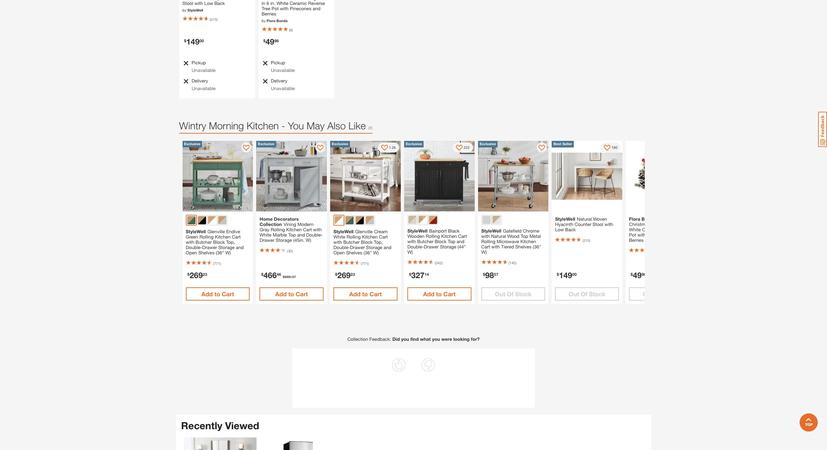 Task type: locate. For each thing, give the bounding box(es) containing it.
(36" inside glenville endive green rolling kitchen cart with butcher block top, double-drawer storage and open shelves (36" w)
[[216, 250, 224, 256]]

delivery unavailable for 49
[[271, 78, 295, 91]]

cream
[[374, 229, 388, 235]]

1 horizontal spatial pot
[[629, 232, 636, 238]]

out inside "6 / 7" group
[[569, 291, 579, 298]]

0 horizontal spatial pickup
[[192, 60, 206, 66]]

add to cart inside 3 / 7 group
[[349, 291, 382, 298]]

(36" inside glenville cream white rolling kitchen cart with butcher block top, double-drawer storage and open shelves (36" w)
[[364, 250, 372, 256]]

3 out from the left
[[643, 291, 653, 298]]

3 add to cart button from the left
[[334, 288, 398, 301]]

butcher inside glenville cream white rolling kitchen cart with butcher block top, double-drawer storage and open shelves (36" w)
[[343, 239, 360, 245]]

exclusive inside 4 / 7 group
[[406, 142, 422, 146]]

0 horizontal spatial pickup unavailable
[[192, 60, 216, 73]]

delivery unavailable for 149
[[192, 78, 216, 91]]

bunda inside 7 / 7 group
[[642, 216, 656, 222]]

1 pickup unavailable from the left
[[192, 60, 216, 73]]

top, down cream on the bottom of page
[[374, 239, 383, 245]]

23 for glenville endive green rolling kitchen cart with butcher block top, double-drawer storage and open shelves (36" w)
[[203, 272, 207, 277]]

4 display image from the left
[[539, 145, 545, 152]]

) down "gatefield chrome with natural wood top metal rolling microwave kitchen cart with tiered shelves (36" w)"
[[516, 261, 517, 265]]

1 vertical spatial pinecones
[[647, 232, 669, 238]]

pinecones
[[290, 6, 311, 11], [647, 232, 669, 238]]

2 horizontal spatial stock
[[663, 291, 679, 298]]

out for 149
[[569, 291, 579, 298]]

771
[[214, 262, 220, 266], [362, 262, 368, 266]]

rolling
[[271, 227, 285, 233], [426, 234, 440, 239], [200, 234, 214, 240], [347, 234, 361, 240], [481, 239, 496, 244]]

christmas inside 8.5 in. h christmas arrangement in 6 in. white ceramic reverse tree pot with pinecones and berries by flora bunda
[[280, 0, 301, 1]]

shelves
[[515, 244, 532, 250], [198, 250, 215, 256], [346, 250, 362, 256]]

you left were at bottom
[[432, 337, 440, 342]]

2 horizontal spatial top
[[521, 234, 528, 239]]

0 horizontal spatial 49
[[266, 37, 274, 46]]

ceramic inside 8.5 in. h christmas arrangement in 6 in. white ceramic reverse tree pot with pinecones and berries
[[642, 227, 660, 233]]

shelves down black/butcher block icon
[[346, 250, 362, 256]]

6 / 7 group
[[552, 141, 623, 304]]

display image left 222
[[456, 145, 463, 152]]

collection left the "feedback:"
[[347, 337, 368, 342]]

1 add to cart from the left
[[201, 291, 234, 298]]

2 / 7 group
[[256, 141, 327, 304]]

shelves down black/butcher block image
[[198, 250, 215, 256]]

149
[[186, 37, 200, 46], [559, 271, 572, 280]]

shelves down wood
[[515, 244, 532, 250]]

display image down morning
[[243, 145, 250, 152]]

add for glenville cream white rolling kitchen cart with butcher block top, double-drawer storage and open shelves (36" w)
[[349, 291, 361, 298]]

to inside 4 / 7 group
[[436, 291, 442, 298]]

0 horizontal spatial shelves
[[198, 250, 215, 256]]

1 horizontal spatial delivery
[[271, 78, 287, 84]]

1 horizontal spatial pickup
[[271, 60, 285, 66]]

with inside 8.5 in. h christmas arrangement in 6 in. white ceramic reverse tree pot with pinecones and berries
[[638, 232, 646, 238]]

1 horizontal spatial 6
[[290, 28, 292, 32]]

1 horizontal spatial 98
[[485, 271, 494, 280]]

low for natural woven hyacinth counter stool with low back
[[555, 227, 564, 233]]

2 open from the left
[[334, 250, 345, 256]]

exclusive right 1.2k at the top of the page
[[406, 142, 422, 146]]

( 771 ) for glenville endive green rolling kitchen cart with butcher block top, double-drawer storage and open shelves (36" w)
[[213, 262, 221, 266]]

771 down glenville cream white rolling kitchen cart with butcher block top, double-drawer storage and open shelves (36" w)
[[362, 262, 368, 266]]

natural inside natural woven hyacinth counter stool with low back by stylewell
[[182, 0, 197, 1]]

1 endive green/butcher block image from the left
[[187, 216, 195, 225]]

woven
[[199, 0, 213, 1], [593, 216, 607, 222]]

1 horizontal spatial 23
[[351, 272, 355, 277]]

) down glenville cream white rolling kitchen cart with butcher block top, double-drawer storage and open shelves (36" w)
[[368, 262, 369, 266]]

1 horizontal spatial ( 215 )
[[583, 238, 591, 243]]

0 vertical spatial 8.5
[[262, 0, 268, 1]]

rolling for wooden
[[426, 234, 440, 239]]

2 grey/butcher block image from the left
[[366, 216, 374, 225]]

) inside 2 / 7 group
[[292, 249, 293, 253]]

466
[[264, 271, 277, 280]]

exclusive down wintry morning kitchen - you may also like ( 7 )
[[258, 142, 274, 146]]

2 add to cart from the left
[[275, 291, 308, 298]]

endive green/butcher block image left black/butcher block icon
[[345, 216, 354, 225]]

arrangement
[[302, 0, 329, 1], [651, 222, 678, 227]]

bunda
[[277, 18, 288, 23], [642, 216, 656, 222]]

23
[[203, 272, 207, 277], [351, 272, 355, 277]]

7.1 cu. ft. top freezer refrigerator in stainless steel look image
[[262, 438, 334, 450]]

top, for endive
[[226, 239, 235, 245]]

w) right (44"
[[481, 249, 487, 255]]

out of stock inside "6 / 7" group
[[569, 291, 606, 298]]

chili red with butcher block top image
[[429, 216, 437, 224]]

stylewell inside "6 / 7" group
[[555, 216, 575, 222]]

3 of from the left
[[655, 291, 661, 298]]

2 out of stock from the left
[[569, 291, 606, 298]]

add to cart button
[[186, 288, 250, 301], [260, 288, 324, 301], [334, 288, 398, 301], [407, 288, 471, 301]]

top,
[[226, 239, 235, 245], [374, 239, 383, 245]]

christmas inside 8.5 in. h christmas arrangement in 6 in. white ceramic reverse tree pot with pinecones and berries
[[629, 222, 650, 227]]

top, for cream
[[374, 239, 383, 245]]

1 771 from the left
[[214, 262, 220, 266]]

(
[[210, 17, 211, 22], [289, 28, 290, 32], [369, 126, 369, 130], [583, 238, 584, 243], [287, 249, 288, 253], [435, 261, 436, 265], [509, 261, 510, 265], [213, 262, 214, 266], [361, 262, 362, 266]]

1 horizontal spatial grey/butcher block image
[[366, 216, 374, 225]]

h inside 8.5 in. h christmas arrangement in 6 in. white ceramic reverse tree pot with pinecones and berries
[[671, 216, 675, 222]]

1 horizontal spatial flora
[[629, 216, 640, 222]]

1 vertical spatial h
[[671, 216, 675, 222]]

exclusive
[[184, 142, 200, 146], [258, 142, 274, 146], [332, 142, 348, 146], [406, 142, 422, 146], [480, 142, 496, 146]]

1 out from the left
[[495, 291, 505, 298]]

woven for natural woven hyacinth counter stool with low back
[[593, 216, 607, 222]]

1 top, from the left
[[226, 239, 235, 245]]

3 add from the left
[[349, 291, 361, 298]]

$ 98 57
[[483, 271, 498, 280]]

endive green/butcher block image left black/butcher block image
[[187, 216, 195, 225]]

tree
[[262, 6, 270, 11], [679, 227, 688, 233]]

1 vertical spatial flora
[[629, 216, 640, 222]]

0 vertical spatial ceramic
[[290, 0, 307, 6]]

grey/butcher block image for endive
[[218, 216, 226, 225]]

did
[[393, 337, 400, 342]]

1 horizontal spatial shelves
[[346, 250, 362, 256]]

771 inside 3 / 7 group
[[362, 262, 368, 266]]

8.5
[[262, 0, 268, 1], [658, 216, 664, 222]]

display image left 'best'
[[539, 145, 545, 152]]

back for natural woven hyacinth counter stool with low back by stylewell
[[214, 0, 225, 6]]

222
[[464, 145, 470, 150]]

h for 8.5 in. h christmas arrangement in 6 in. white ceramic reverse tree pot with pinecones and berries
[[671, 216, 675, 222]]

feedback:
[[369, 337, 391, 342]]

771 inside 1 / 7 group
[[214, 262, 220, 266]]

2 $ 269 23 from the left
[[335, 271, 355, 280]]

1 horizontal spatial delivery unavailable
[[271, 78, 295, 91]]

37
[[292, 275, 296, 279]]

1 vertical spatial in
[[679, 222, 683, 227]]

delivery for 149
[[192, 78, 208, 84]]

771 down glenville endive green rolling kitchen cart with butcher block top, double-drawer storage and open shelves (36" w)
[[214, 262, 220, 266]]

( 771 ) inside 3 / 7 group
[[361, 262, 369, 266]]

christmas for 8.5 in. h christmas arrangement in 6 in. white ceramic reverse tree pot with pinecones and berries
[[629, 222, 650, 227]]

0 vertical spatial flora
[[267, 18, 276, 23]]

out of stock
[[495, 291, 532, 298], [569, 291, 606, 298], [643, 291, 679, 298]]

2 pickup from the left
[[271, 60, 285, 66]]

1 horizontal spatial out of stock button
[[555, 288, 619, 301]]

269
[[190, 271, 203, 280], [337, 271, 351, 280]]

and
[[313, 6, 321, 11], [297, 232, 305, 238], [670, 232, 678, 238], [457, 239, 465, 244], [236, 245, 244, 250], [384, 245, 392, 250]]

butcher inside bainport black wooden rolling kitchen cart with butcher block top and double-drawer storage (44" w)
[[417, 239, 434, 244]]

glenville left endive
[[208, 229, 225, 235]]

cart inside vining modern gray rolling kitchen cart with white marble top and double- drawer storage (45in. w)
[[303, 227, 312, 233]]

0 horizontal spatial open
[[186, 250, 197, 256]]

cream white/butcher block image right black/butcher block image
[[208, 216, 216, 225]]

23 inside 1 / 7 group
[[203, 272, 207, 277]]

add to cart button for glenville endive green rolling kitchen cart with butcher block top, double-drawer storage and open shelves (36" w)
[[186, 288, 250, 301]]

natural woven hyacinth counter stool with low back image
[[552, 141, 623, 212]]

00
[[200, 38, 204, 43], [572, 272, 577, 277]]

$ 149 00
[[184, 37, 204, 46], [557, 271, 577, 280]]

w)
[[306, 238, 311, 243], [407, 249, 413, 255], [481, 249, 487, 255], [225, 250, 231, 256], [373, 250, 379, 256]]

exclusive down the wintry
[[184, 142, 200, 146]]

stylewell inside 1 / 7 group
[[186, 229, 206, 235]]

stock inside 7 / 7 group
[[663, 291, 679, 298]]

0 horizontal spatial stock
[[515, 291, 532, 298]]

1.2k
[[389, 145, 396, 150]]

1 pickup from the left
[[192, 60, 206, 66]]

stylewell inside 4 / 7 group
[[407, 228, 428, 234]]

1 horizontal spatial of
[[581, 291, 588, 298]]

2 exclusive from the left
[[258, 142, 274, 146]]

1 vertical spatial natural
[[577, 216, 592, 222]]

ceramic for 8.5 in. h christmas arrangement in 6 in. white ceramic reverse tree pot with pinecones and berries by flora bunda
[[290, 0, 307, 6]]

unavailable
[[192, 67, 216, 73], [271, 67, 295, 73], [192, 86, 216, 91], [271, 86, 295, 91]]

0 horizontal spatial out
[[495, 291, 505, 298]]

1 add to cart button from the left
[[186, 288, 250, 301]]

1 vertical spatial pot
[[629, 232, 636, 238]]

cream white/butcher block image
[[208, 216, 216, 225], [335, 216, 343, 225]]

kitchen inside bainport black wooden rolling kitchen cart with butcher block top and double-drawer storage (44" w)
[[441, 234, 457, 239]]

14
[[425, 272, 429, 277]]

exclusive right 222
[[480, 142, 496, 146]]

delivery
[[192, 78, 208, 84], [271, 78, 287, 84]]

top, down endive
[[226, 239, 235, 245]]

2 pickup unavailable from the left
[[271, 60, 295, 73]]

1 vertical spatial 00
[[572, 272, 577, 277]]

269 for glenville cream white rolling kitchen cart with butcher block top, double-drawer storage and open shelves (36" w)
[[337, 271, 351, 280]]

1 add from the left
[[201, 291, 213, 298]]

4 add to cart button from the left
[[407, 288, 471, 301]]

stylewell for glenville endive green rolling kitchen cart with butcher block top, double-drawer storage and open shelves (36" w)
[[186, 229, 206, 235]]

1 vertical spatial low
[[555, 227, 564, 233]]

0 horizontal spatial 98
[[274, 38, 279, 43]]

display image left 1.2k at the top of the page
[[381, 145, 388, 152]]

) down natural woven hyacinth counter stool with low back on the right of page
[[590, 238, 591, 243]]

drawer inside vining modern gray rolling kitchen cart with white marble top and double- drawer storage (45in. w)
[[260, 238, 274, 243]]

pickup unavailable
[[192, 60, 216, 73], [271, 60, 295, 73]]

top inside vining modern gray rolling kitchen cart with white marble top and double- drawer storage (45in. w)
[[288, 232, 296, 238]]

drawer down gray
[[260, 238, 274, 243]]

w) for gatefield chrome with natural wood top metal rolling microwave kitchen cart with tiered shelves (36" w)
[[481, 249, 487, 255]]

1 out of stock from the left
[[495, 291, 532, 298]]

add to cart inside 2 / 7 group
[[275, 291, 308, 298]]

woven inside natural woven hyacinth counter stool with low back
[[593, 216, 607, 222]]

pinecones inside 8.5 in. h christmas arrangement in 6 in. white ceramic reverse tree pot with pinecones and berries
[[647, 232, 669, 238]]

stool
[[182, 0, 193, 6], [593, 222, 604, 227]]

block
[[435, 239, 447, 244], [213, 239, 225, 245], [361, 239, 373, 245]]

1 23 from the left
[[203, 272, 207, 277]]

1 vertical spatial ceramic
[[642, 227, 660, 233]]

5 exclusive from the left
[[480, 142, 496, 146]]

of inside 7 / 7 group
[[655, 291, 661, 298]]

771 for glenville endive green rolling kitchen cart with butcher block top, double-drawer storage and open shelves (36" w)
[[214, 262, 220, 266]]

0 horizontal spatial reverse
[[308, 0, 325, 6]]

storage left (44"
[[440, 244, 456, 250]]

1 you from the left
[[401, 337, 409, 342]]

4 add to cart from the left
[[423, 291, 456, 298]]

0 vertical spatial back
[[214, 0, 225, 6]]

$ 149 00 inside "6 / 7" group
[[557, 271, 577, 280]]

1 delivery unavailable from the left
[[192, 78, 216, 91]]

add to cart button inside 4 / 7 group
[[407, 288, 471, 301]]

bainport
[[429, 228, 447, 234]]

black/butcher block image
[[198, 216, 206, 225]]

( 215 ) inside "6 / 7" group
[[583, 238, 591, 243]]

0 vertical spatial reverse
[[308, 0, 325, 6]]

0 vertical spatial bunda
[[277, 18, 288, 23]]

pot for 8.5 in. h christmas arrangement in 6 in. white ceramic reverse tree pot with pinecones and berries by flora bunda
[[272, 6, 279, 11]]

4 exclusive from the left
[[406, 142, 422, 146]]

3 add to cart from the left
[[349, 291, 382, 298]]

2 horizontal spatial 6
[[684, 222, 687, 227]]

1 horizontal spatial arrangement
[[651, 222, 678, 227]]

drawer
[[260, 238, 274, 243], [424, 244, 439, 250], [202, 245, 217, 250], [350, 245, 365, 250]]

to for glenville cream white rolling kitchen cart with butcher block top, double-drawer storage and open shelves (36" w)
[[362, 291, 368, 298]]

2 out of stock button from the left
[[555, 288, 619, 301]]

1 vertical spatial woven
[[593, 216, 607, 222]]

1 vertical spatial by
[[262, 18, 266, 23]]

-
[[282, 120, 285, 132]]

pot inside 8.5 in. h christmas arrangement in 6 in. white ceramic reverse tree pot with pinecones and berries by flora bunda
[[272, 6, 279, 11]]

out of stock for 149
[[569, 291, 606, 298]]

butcher for wooden
[[417, 239, 434, 244]]

stylewell inside 3 / 7 group
[[334, 229, 354, 235]]

0 vertical spatial arrangement
[[302, 0, 329, 1]]

arrangement inside 8.5 in. h christmas arrangement in 6 in. white ceramic reverse tree pot with pinecones and berries
[[651, 222, 678, 227]]

1 horizontal spatial $ 149 00
[[557, 271, 577, 280]]

rolling inside vining modern gray rolling kitchen cart with white marble top and double- drawer storage (45in. w)
[[271, 227, 285, 233]]

3 display image from the left
[[456, 145, 463, 152]]

rolling down black/butcher block icon
[[347, 234, 361, 240]]

1 exclusive from the left
[[184, 142, 200, 146]]

storage up 30
[[276, 238, 292, 243]]

1 horizontal spatial butcher
[[343, 239, 360, 245]]

top down black
[[448, 239, 455, 244]]

(36" for glenville endive green rolling kitchen cart with butcher block top, double-drawer storage and open shelves (36" w)
[[216, 250, 224, 256]]

low
[[204, 0, 213, 6], [555, 227, 564, 233]]

0 horizontal spatial collection
[[260, 222, 282, 227]]

) down bainport black wooden rolling kitchen cart with butcher block top and double-drawer storage (44" w)
[[442, 261, 443, 265]]

2 delivery unavailable from the left
[[271, 78, 295, 91]]

1 horizontal spatial bunda
[[642, 216, 656, 222]]

0 horizontal spatial (36"
[[216, 250, 224, 256]]

berries
[[262, 11, 276, 16], [629, 238, 644, 243]]

w) down endive
[[225, 250, 231, 256]]

0 vertical spatial low
[[204, 0, 213, 6]]

cart inside glenville cream white rolling kitchen cart with butcher block top, double-drawer storage and open shelves (36" w)
[[379, 234, 388, 240]]

4 to from the left
[[436, 291, 442, 298]]

$ inside $ 327 14
[[409, 272, 411, 277]]

2 stock from the left
[[589, 291, 606, 298]]

1 display image from the left
[[317, 145, 324, 152]]

0 horizontal spatial display image
[[317, 145, 324, 152]]

top, inside glenville cream white rolling kitchen cart with butcher block top, double-drawer storage and open shelves (36" w)
[[374, 239, 383, 245]]

to for bainport black wooden rolling kitchen cart with butcher block top and double-drawer storage (44" w)
[[436, 291, 442, 298]]

1 out of stock button from the left
[[481, 288, 545, 301]]

block for cream
[[361, 239, 373, 245]]

1 horizontal spatial 49
[[633, 271, 642, 280]]

stylewell for gatefield chrome with natural wood top metal rolling microwave kitchen cart with tiered shelves (36" w)
[[481, 228, 502, 234]]

0 horizontal spatial of
[[507, 291, 514, 298]]

limited stock for pickup image for 49
[[262, 79, 268, 84]]

1 horizontal spatial 269
[[337, 271, 351, 280]]

0 vertical spatial h
[[276, 0, 279, 1]]

ceramic up ( 6 )
[[290, 0, 307, 6]]

block down black/butcher block icon
[[361, 239, 373, 245]]

collection
[[260, 222, 282, 227], [347, 337, 368, 342]]

pinecones up ( 6 )
[[290, 6, 311, 11]]

w) right (45in.
[[306, 238, 311, 243]]

flora
[[267, 18, 276, 23], [629, 216, 640, 222]]

block down bainport in the right of the page
[[435, 239, 447, 244]]

pot for 8.5 in. h christmas arrangement in 6 in. white ceramic reverse tree pot with pinecones and berries
[[629, 232, 636, 238]]

ceramic for 8.5 in. h christmas arrangement in 6 in. white ceramic reverse tree pot with pinecones and berries
[[642, 227, 660, 233]]

1 open from the left
[[186, 250, 197, 256]]

666
[[285, 275, 291, 279]]

7
[[369, 126, 371, 130]]

( 771 )
[[213, 262, 221, 266], [361, 262, 369, 266]]

) down vining modern gray rolling kitchen cart with white marble top and double- drawer storage (45in. w) in the left of the page
[[292, 249, 293, 253]]

269 for glenville endive green rolling kitchen cart with butcher block top, double-drawer storage and open shelves (36" w)
[[190, 271, 203, 280]]

1 delivery from the left
[[192, 78, 208, 84]]

drawer down black/butcher block image
[[202, 245, 217, 250]]

block inside glenville endive green rolling kitchen cart with butcher block top, double-drawer storage and open shelves (36" w)
[[213, 239, 225, 245]]

out of stock button
[[481, 288, 545, 301], [555, 288, 619, 301], [629, 288, 693, 301]]

block right green
[[213, 239, 225, 245]]

with
[[195, 0, 203, 6], [280, 6, 289, 11], [605, 222, 613, 227], [313, 227, 322, 233], [638, 232, 646, 238], [481, 234, 490, 239], [407, 239, 416, 244], [186, 239, 194, 245], [334, 239, 342, 245], [491, 244, 500, 250]]

2 out from the left
[[569, 291, 579, 298]]

3 out of stock button from the left
[[629, 288, 693, 301]]

display image
[[243, 145, 250, 152], [381, 145, 388, 152], [456, 145, 463, 152], [539, 145, 545, 152]]

out of stock button inside '5 / 7' group
[[481, 288, 545, 301]]

3 out of stock from the left
[[643, 291, 679, 298]]

0 horizontal spatial bunda
[[277, 18, 288, 23]]

(36" for glenville cream white rolling kitchen cart with butcher block top, double-drawer storage and open shelves (36" w)
[[364, 250, 372, 256]]

rolling down chili red with butcher block top image
[[426, 234, 440, 239]]

0 vertical spatial in
[[262, 0, 265, 6]]

1 vertical spatial $ 149 00
[[557, 271, 577, 280]]

out of stock button for 49
[[629, 288, 693, 301]]

pinecones down flora bunda
[[647, 232, 669, 238]]

180
[[612, 145, 618, 150]]

2 add from the left
[[275, 291, 287, 298]]

top left metal
[[521, 234, 528, 239]]

out inside 7 / 7 group
[[643, 291, 653, 298]]

stock for 149
[[589, 291, 606, 298]]

0 vertical spatial natural
[[182, 0, 197, 1]]

1 vertical spatial back
[[565, 227, 576, 233]]

hyacinth for natural woven hyacinth counter stool with low back
[[555, 222, 574, 227]]

6 inside 8.5 in. h christmas arrangement in 6 in. white ceramic reverse tree pot with pinecones and berries
[[684, 222, 687, 227]]

add to cart button inside 3 / 7 group
[[334, 288, 398, 301]]

kitchen for bainport black wooden rolling kitchen cart with butcher block top and double-drawer storage (44" w)
[[441, 234, 457, 239]]

rolling left microwave
[[481, 239, 496, 244]]

215 down natural woven hyacinth counter stool with low back on the right of page
[[584, 238, 590, 243]]

out
[[495, 291, 505, 298], [569, 291, 579, 298], [643, 291, 653, 298]]

display image down the may
[[317, 145, 324, 152]]

2 771 from the left
[[362, 262, 368, 266]]

flora inside 7 / 7 group
[[629, 216, 640, 222]]

( 215 ) down natural woven hyacinth counter stool with low back by stylewell
[[210, 17, 218, 22]]

2 display image from the left
[[381, 145, 388, 152]]

grey/butcher block image
[[218, 216, 226, 225], [366, 216, 374, 225]]

$ 49 98 inside 7 / 7 group
[[631, 271, 646, 280]]

1 horizontal spatial ( 771 )
[[361, 262, 369, 266]]

4 / 7 group
[[404, 141, 475, 304]]

stylewell for natural woven hyacinth counter stool with low back
[[555, 216, 575, 222]]

rolling right green
[[200, 234, 214, 240]]

glenville endive green rolling kitchen cart with butcher block top, double-drawer storage and open shelves (36" w)
[[186, 229, 244, 256]]

w) down wooden
[[407, 249, 413, 255]]

out of stock for 49
[[643, 291, 679, 298]]

8.5 for 8.5 in. h christmas arrangement in 6 in. white ceramic reverse tree pot with pinecones and berries by flora bunda
[[262, 0, 268, 1]]

( 771 ) down glenville endive green rolling kitchen cart with butcher block top, double-drawer storage and open shelves (36" w)
[[213, 262, 221, 266]]

in
[[262, 0, 265, 6], [679, 222, 683, 227]]

exclusive down also
[[332, 142, 348, 146]]

2 of from the left
[[581, 291, 588, 298]]

1 cream white/butcher block image from the left
[[208, 216, 216, 225]]

2 horizontal spatial natural
[[577, 216, 592, 222]]

0 horizontal spatial cream white/butcher block image
[[208, 216, 216, 225]]

1 of from the left
[[507, 291, 514, 298]]

display image
[[317, 145, 324, 152], [604, 145, 611, 152]]

1 horizontal spatial pinecones
[[647, 232, 669, 238]]

$ 269 23 for glenville endive green rolling kitchen cart with butcher block top, double-drawer storage and open shelves (36" w)
[[187, 271, 207, 280]]

23 inside 3 / 7 group
[[351, 272, 355, 277]]

top
[[288, 232, 296, 238], [521, 234, 528, 239], [448, 239, 455, 244]]

215 down natural woven hyacinth counter stool with low back by stylewell
[[211, 17, 217, 22]]

add to cart for bainport black wooden rolling kitchen cart with butcher block top and double-drawer storage (44" w)
[[423, 291, 456, 298]]

by inside 8.5 in. h christmas arrangement in 6 in. white ceramic reverse tree pot with pinecones and berries by flora bunda
[[262, 18, 266, 23]]

of for 49
[[655, 291, 661, 298]]

w) inside glenville endive green rolling kitchen cart with butcher block top, double-drawer storage and open shelves (36" w)
[[225, 250, 231, 256]]

0 vertical spatial woven
[[199, 0, 213, 1]]

out of stock button for 149
[[555, 288, 619, 301]]

wintry
[[179, 120, 206, 132]]

1 horizontal spatial berries
[[629, 238, 644, 243]]

exclusive for glenville endive green rolling kitchen cart with butcher block top, double-drawer storage and open shelves (36" w)
[[184, 142, 200, 146]]

h for 8.5 in. h christmas arrangement in 6 in. white ceramic reverse tree pot with pinecones and berries by flora bunda
[[276, 0, 279, 1]]

0 horizontal spatial ( 771 )
[[213, 262, 221, 266]]

1 ( 771 ) from the left
[[213, 262, 221, 266]]

2 top, from the left
[[374, 239, 383, 245]]

1 horizontal spatial h
[[671, 216, 675, 222]]

1 to from the left
[[214, 291, 220, 298]]

reverse inside 8.5 in. h christmas arrangement in 6 in. white ceramic reverse tree pot with pinecones and berries
[[661, 227, 678, 233]]

1 vertical spatial reverse
[[661, 227, 678, 233]]

1 glenville from the left
[[208, 229, 225, 235]]

2 glenville from the left
[[355, 229, 373, 235]]

2 horizontal spatial block
[[435, 239, 447, 244]]

3 stock from the left
[[663, 291, 679, 298]]

( 215 ) down natural woven hyacinth counter stool with low back on the right of page
[[583, 238, 591, 243]]

1 vertical spatial $ 49 98
[[631, 271, 646, 280]]

6 inside 8.5 in. h christmas arrangement in 6 in. white ceramic reverse tree pot with pinecones and berries by flora bunda
[[267, 0, 269, 6]]

2 horizontal spatial butcher
[[417, 239, 434, 244]]

2 delivery from the left
[[271, 78, 287, 84]]

2 vertical spatial 6
[[684, 222, 687, 227]]

stock
[[515, 291, 532, 298], [589, 291, 606, 298], [663, 291, 679, 298]]

1 horizontal spatial collection
[[347, 337, 368, 342]]

1 horizontal spatial by
[[262, 18, 266, 23]]

storage
[[276, 238, 292, 243], [440, 244, 456, 250], [218, 245, 235, 250], [366, 245, 382, 250]]

and inside 8.5 in. h christmas arrangement in 6 in. white ceramic reverse tree pot with pinecones and berries
[[670, 232, 678, 238]]

out of stock button inside "6 / 7" group
[[555, 288, 619, 301]]

add for bainport black wooden rolling kitchen cart with butcher block top and double-drawer storage (44" w)
[[423, 291, 435, 298]]

rolling right gray
[[271, 227, 285, 233]]

0 horizontal spatial 8.5
[[262, 0, 268, 1]]

stock inside '5 / 7' group
[[515, 291, 532, 298]]

natural
[[182, 0, 197, 1], [577, 216, 592, 222], [491, 234, 506, 239]]

1 horizontal spatial woven
[[593, 216, 607, 222]]

) inside 3 / 7 group
[[368, 262, 369, 266]]

tiered
[[501, 244, 514, 250]]

1 horizontal spatial 8.5
[[658, 216, 664, 222]]

0 horizontal spatial pot
[[272, 6, 279, 11]]

kitchen for glenville cream white rolling kitchen cart with butcher block top, double-drawer storage and open shelves (36" w)
[[362, 234, 378, 240]]

block for endive
[[213, 239, 225, 245]]

reverse for 8.5 in. h christmas arrangement in 6 in. white ceramic reverse tree pot with pinecones and berries by flora bunda
[[308, 0, 325, 6]]

0 horizontal spatial top,
[[226, 239, 235, 245]]

1 horizontal spatial pickup unavailable
[[271, 60, 295, 73]]

butcher down black/butcher block image
[[196, 239, 212, 245]]

glenville
[[208, 229, 225, 235], [355, 229, 373, 235]]

stylewell
[[187, 8, 203, 12], [555, 216, 575, 222], [407, 228, 428, 234], [481, 228, 502, 234], [186, 229, 206, 235], [334, 229, 354, 235]]

counter inside natural woven hyacinth counter stool with low back
[[575, 222, 591, 227]]

1 269 from the left
[[190, 271, 203, 280]]

natural for natural woven hyacinth counter stool with low back by stylewell
[[182, 0, 197, 1]]

display image left 180
[[604, 145, 611, 152]]

butcher
[[417, 239, 434, 244], [196, 239, 212, 245], [343, 239, 360, 245]]

1 horizontal spatial block
[[361, 239, 373, 245]]

berries inside 8.5 in. h christmas arrangement in 6 in. white ceramic reverse tree pot with pinecones and berries
[[629, 238, 644, 243]]

bunda inside 8.5 in. h christmas arrangement in 6 in. white ceramic reverse tree pot with pinecones and berries by flora bunda
[[277, 18, 288, 23]]

2 to from the left
[[288, 291, 294, 298]]

grey/butcher block image up endive
[[218, 216, 226, 225]]

0 horizontal spatial flora
[[267, 18, 276, 23]]

add to cart
[[201, 291, 234, 298], [275, 291, 308, 298], [349, 291, 382, 298], [423, 291, 456, 298]]

1 horizontal spatial 00
[[572, 272, 577, 277]]

2 display image from the left
[[604, 145, 611, 152]]

white
[[277, 0, 288, 6], [629, 227, 641, 233], [260, 232, 271, 238], [334, 234, 345, 240]]

1 horizontal spatial glenville
[[355, 229, 373, 235]]

w) down cream on the bottom of page
[[373, 250, 379, 256]]

open for glenville endive green rolling kitchen cart with butcher block top, double-drawer storage and open shelves (36" w)
[[186, 250, 197, 256]]

1 horizontal spatial 149
[[559, 271, 572, 280]]

180 button
[[601, 143, 621, 153]]

) right like
[[371, 126, 372, 130]]

to inside 1 / 7 group
[[214, 291, 220, 298]]

rolling for green
[[200, 234, 214, 240]]

2 you from the left
[[432, 337, 440, 342]]

0 horizontal spatial delivery
[[192, 78, 208, 84]]

2 add to cart button from the left
[[260, 288, 324, 301]]

kitchen inside vining modern gray rolling kitchen cart with white marble top and double- drawer storage (45in. w)
[[286, 227, 302, 233]]

exclusive inside 1 / 7 group
[[184, 142, 200, 146]]

storage down cream on the bottom of page
[[366, 245, 382, 250]]

1 grey/butcher block image from the left
[[218, 216, 226, 225]]

ivory with butcher block top image
[[419, 216, 427, 224]]

0 horizontal spatial low
[[204, 0, 213, 6]]

limited stock for pickup image
[[262, 61, 268, 66], [182, 79, 189, 84], [262, 79, 268, 84]]

reverse
[[308, 0, 325, 6], [661, 227, 678, 233]]

in.
[[269, 0, 274, 1], [270, 0, 275, 6], [665, 216, 670, 222], [688, 222, 693, 227]]

h inside 8.5 in. h christmas arrangement in 6 in. white ceramic reverse tree pot with pinecones and berries by flora bunda
[[276, 0, 279, 1]]

6 for 8.5 in. h christmas arrangement in 6 in. white ceramic reverse tree pot with pinecones and berries
[[684, 222, 687, 227]]

by
[[182, 8, 186, 12], [262, 18, 266, 23]]

2 ( 771 ) from the left
[[361, 262, 369, 266]]

0 vertical spatial pot
[[272, 6, 279, 11]]

storage down endive
[[218, 245, 235, 250]]

1 horizontal spatial out of stock
[[569, 291, 606, 298]]

1 horizontal spatial hyacinth
[[555, 222, 574, 227]]

top down vining
[[288, 232, 296, 238]]

$ 49 98
[[263, 37, 279, 46], [631, 271, 646, 280]]

0 horizontal spatial out of stock button
[[481, 288, 545, 301]]

chrome with natural wood top image
[[493, 216, 501, 224]]

3 exclusive from the left
[[332, 142, 348, 146]]

1 vertical spatial ( 215 )
[[583, 238, 591, 243]]

1 stock from the left
[[515, 291, 532, 298]]

4 add from the left
[[423, 291, 435, 298]]

7 / 7 group
[[626, 141, 697, 304]]

tree for 8.5 in. h christmas arrangement in 6 in. white ceramic reverse tree pot with pinecones and berries
[[679, 227, 688, 233]]

butcher for green
[[196, 239, 212, 245]]

) inside wintry morning kitchen - you may also like ( 7 )
[[371, 126, 372, 130]]

back
[[214, 0, 225, 6], [565, 227, 576, 233]]

counter for natural woven hyacinth counter stool with low back by stylewell
[[233, 0, 250, 1]]

glenville cream white rolling kitchen cart with butcher block top, double-drawer storage and open shelves (36" w) image
[[330, 141, 401, 212]]

0 horizontal spatial h
[[276, 0, 279, 1]]

butcher down black/butcher block icon
[[343, 239, 360, 245]]

exclusive for bainport black wooden rolling kitchen cart with butcher block top and double-drawer storage (44" w)
[[406, 142, 422, 146]]

pickup
[[192, 60, 206, 66], [271, 60, 285, 66]]

2 269 from the left
[[337, 271, 351, 280]]

drawer down black/butcher block icon
[[350, 245, 365, 250]]

endive green/butcher block image
[[187, 216, 195, 225], [345, 216, 354, 225]]

stock inside "6 / 7" group
[[589, 291, 606, 298]]

1 $ 269 23 from the left
[[187, 271, 207, 280]]

black/butcher block image
[[356, 216, 364, 225]]

butcher down bainport in the right of the page
[[417, 239, 434, 244]]

stool inside natural woven hyacinth counter stool with low back by stylewell
[[182, 0, 193, 6]]

grey/butcher block image right black/butcher block icon
[[366, 216, 374, 225]]

you right did
[[401, 337, 409, 342]]

( 771 ) down glenville cream white rolling kitchen cart with butcher block top, double-drawer storage and open shelves (36" w)
[[361, 262, 369, 266]]

0 horizontal spatial glenville
[[208, 229, 225, 235]]

0 horizontal spatial 23
[[203, 272, 207, 277]]

limited stock for pickup image
[[182, 61, 189, 66]]

berries inside 8.5 in. h christmas arrangement in 6 in. white ceramic reverse tree pot with pinecones and berries by flora bunda
[[262, 11, 276, 16]]

arrangement for 8.5 in. h christmas arrangement in 6 in. white ceramic reverse tree pot with pinecones and berries by flora bunda
[[302, 0, 329, 1]]

white inside 8.5 in. h christmas arrangement in 6 in. white ceramic reverse tree pot with pinecones and berries
[[629, 227, 641, 233]]

cream white/butcher block image left black/butcher block icon
[[335, 216, 343, 225]]

2 23 from the left
[[351, 272, 355, 277]]

ceramic down flora bunda
[[642, 227, 660, 233]]

glenville down black/butcher block icon
[[355, 229, 373, 235]]

) down glenville endive green rolling kitchen cart with butcher block top, double-drawer storage and open shelves (36" w)
[[220, 262, 221, 266]]

00 inside "6 / 7" group
[[572, 272, 577, 277]]

top for (44"
[[448, 239, 455, 244]]

0 horizontal spatial berries
[[262, 11, 276, 16]]

collection up marble
[[260, 222, 282, 227]]

with inside 8.5 in. h christmas arrangement in 6 in. white ceramic reverse tree pot with pinecones and berries by flora bunda
[[280, 6, 289, 11]]

pot
[[272, 6, 279, 11], [629, 232, 636, 238]]

( 771 ) for glenville cream white rolling kitchen cart with butcher block top, double-drawer storage and open shelves (36" w)
[[361, 262, 369, 266]]

3 to from the left
[[362, 291, 368, 298]]

counter
[[233, 0, 250, 1], [575, 222, 591, 227]]

3 / 7 group
[[330, 141, 401, 304]]

drawer down bainport in the right of the page
[[424, 244, 439, 250]]



Task type: vqa. For each thing, say whether or not it's contained in the screenshot.
"Width" in the Blind/Shade Width (in.): Others
no



Task type: describe. For each thing, give the bounding box(es) containing it.
recently viewed
[[181, 420, 259, 432]]

gatefield chrome with natural wood top metal rolling microwave kitchen cart with tiered shelves (36" w)
[[481, 228, 541, 255]]

endive
[[226, 229, 240, 235]]

pinecones for 8.5 in. h christmas arrangement in 6 in. white ceramic reverse tree pot with pinecones and berries
[[647, 232, 669, 238]]

add to cart button for glenville cream white rolling kitchen cart with butcher block top, double-drawer storage and open shelves (36" w)
[[334, 288, 398, 301]]

black
[[448, 228, 460, 234]]

white image
[[408, 216, 417, 224]]

and inside 8.5 in. h christmas arrangement in 6 in. white ceramic reverse tree pot with pinecones and berries by flora bunda
[[313, 6, 321, 11]]

for?
[[471, 337, 480, 342]]

149 inside "6 / 7" group
[[559, 271, 572, 280]]

chrome
[[523, 228, 539, 234]]

pinecones for 8.5 in. h christmas arrangement in 6 in. white ceramic reverse tree pot with pinecones and berries by flora bunda
[[290, 6, 311, 11]]

of for 149
[[581, 291, 588, 298]]

white inside glenville cream white rolling kitchen cart with butcher block top, double-drawer storage and open shelves (36" w)
[[334, 234, 345, 240]]

222 button
[[453, 143, 473, 153]]

cart inside glenville endive green rolling kitchen cart with butcher block top, double-drawer storage and open shelves (36" w)
[[232, 234, 241, 240]]

8.5 in. h christmas arrangement in 6 in. white ceramic reverse tree pot with pinecones and berries link
[[262, 0, 331, 18]]

out of stock inside '5 / 7' group
[[495, 291, 532, 298]]

0 vertical spatial $ 149 00
[[184, 37, 204, 46]]

) inside '5 / 7' group
[[516, 261, 517, 265]]

exclusive for gatefield chrome with natural wood top metal rolling microwave kitchen cart with tiered shelves (36" w)
[[480, 142, 496, 146]]

215 inside "6 / 7" group
[[584, 238, 590, 243]]

limited stock for pickup image for 149
[[182, 79, 189, 84]]

exclusive for glenville cream white rolling kitchen cart with butcher block top, double-drawer storage and open shelves (36" w)
[[332, 142, 348, 146]]

8.5 for 8.5 in. h christmas arrangement in 6 in. white ceramic reverse tree pot with pinecones and berries
[[658, 216, 664, 222]]

decorators
[[274, 216, 299, 222]]

327
[[411, 271, 425, 280]]

bainport black wooden rolling kitchen cart with butcher block top and double-drawer storage (44" w)
[[407, 228, 467, 255]]

$ inside 7 / 7 group
[[631, 272, 633, 277]]

( inside 1 / 7 group
[[213, 262, 214, 266]]

storage inside vining modern gray rolling kitchen cart with white marble top and double- drawer storage (45in. w)
[[276, 238, 292, 243]]

) down natural woven hyacinth counter stool with low back by stylewell
[[217, 17, 218, 22]]

butcher for white
[[343, 239, 360, 245]]

stock for 49
[[663, 291, 679, 298]]

double- inside glenville endive green rolling kitchen cart with butcher block top, double-drawer storage and open shelves (36" w)
[[186, 245, 202, 250]]

best
[[554, 142, 562, 146]]

5 / 7 group
[[478, 141, 549, 304]]

) inside 1 / 7 group
[[220, 262, 221, 266]]

( 30 )
[[287, 249, 293, 253]]

recently
[[181, 420, 222, 432]]

$ inside $ 98 57
[[483, 272, 485, 277]]

collection feedback: did you find what you were looking for?
[[347, 337, 480, 342]]

wood
[[507, 234, 519, 239]]

stool for natural woven hyacinth counter stool with low back
[[593, 222, 604, 227]]

by inside natural woven hyacinth counter stool with low back by stylewell
[[182, 8, 186, 12]]

wooden
[[407, 234, 425, 239]]

(45in.
[[293, 238, 305, 243]]

shelves for glenville cream white rolling kitchen cart with butcher block top, double-drawer storage and open shelves (36" w)
[[346, 250, 362, 256]]

771 for glenville cream white rolling kitchen cart with butcher block top, double-drawer storage and open shelves (36" w)
[[362, 262, 368, 266]]

.
[[291, 275, 292, 279]]

$ 327 14
[[409, 271, 429, 280]]

1 / 7 group
[[182, 141, 253, 304]]

microwave
[[497, 239, 519, 244]]

49 inside 7 / 7 group
[[633, 271, 642, 280]]

gray
[[260, 227, 270, 233]]

$ 269 23 for glenville cream white rolling kitchen cart with butcher block top, double-drawer storage and open shelves (36" w)
[[335, 271, 355, 280]]

add to cart for glenville cream white rolling kitchen cart with butcher block top, double-drawer storage and open shelves (36" w)
[[349, 291, 382, 298]]

) down 8.5 in. h christmas arrangement in 6 in. white ceramic reverse tree pot with pinecones and berries by flora bunda
[[292, 28, 293, 32]]

98 inside 7 / 7 group
[[642, 272, 646, 277]]

6 for 8.5 in. h christmas arrangement in 6 in. white ceramic reverse tree pot with pinecones and berries by flora bunda
[[267, 0, 269, 6]]

flora bunda
[[629, 216, 656, 222]]

delivery for 49
[[271, 78, 287, 84]]

woven for natural woven hyacinth counter stool with low back by stylewell
[[199, 0, 213, 1]]

( inside 2 / 7 group
[[287, 249, 288, 253]]

drawer inside glenville endive green rolling kitchen cart with butcher block top, double-drawer storage and open shelves (36" w)
[[202, 245, 217, 250]]

may
[[307, 120, 325, 132]]

stylewell for bainport black wooden rolling kitchen cart with butcher block top and double-drawer storage (44" w)
[[407, 228, 428, 234]]

23 for glenville cream white rolling kitchen cart with butcher block top, double-drawer storage and open shelves (36" w)
[[351, 272, 355, 277]]

stylewell inside natural woven hyacinth counter stool with low back by stylewell
[[187, 8, 203, 12]]

natural woven hyacinth counter stool with low back
[[555, 216, 613, 233]]

) inside "6 / 7" group
[[590, 238, 591, 243]]

drawer inside glenville cream white rolling kitchen cart with butcher block top, double-drawer storage and open shelves (36" w)
[[350, 245, 365, 250]]

with inside vining modern gray rolling kitchen cart with white marble top and double- drawer storage (45in. w)
[[313, 227, 322, 233]]

vining modern gray rolling kitchen cart with white marble top and double-drawer storage (45in. w) image
[[256, 141, 327, 212]]

out inside '5 / 7' group
[[495, 291, 505, 298]]

flora inside 8.5 in. h christmas arrangement in 6 in. white ceramic reverse tree pot with pinecones and berries by flora bunda
[[267, 18, 276, 23]]

display image inside 222 dropdown button
[[456, 145, 463, 152]]

glenville endive green rolling kitchen cart with butcher block top, double-drawer storage and open shelves (36" w) image
[[182, 141, 253, 212]]

stool for natural woven hyacinth counter stool with low back by stylewell
[[182, 0, 193, 6]]

display image inside 1.2k dropdown button
[[381, 145, 388, 152]]

add to cart button for bainport black wooden rolling kitchen cart with butcher block top and double-drawer storage (44" w)
[[407, 288, 471, 301]]

and inside glenville endive green rolling kitchen cart with butcher block top, double-drawer storage and open shelves (36" w)
[[236, 245, 244, 250]]

( inside "6 / 7" group
[[583, 238, 584, 243]]

feedback link image
[[818, 112, 827, 147]]

cart inside bainport black wooden rolling kitchen cart with butcher block top and double-drawer storage (44" w)
[[458, 234, 467, 239]]

hyacinth for natural woven hyacinth counter stool with low back by stylewell
[[214, 0, 232, 1]]

double- inside glenville cream white rolling kitchen cart with butcher block top, double-drawer storage and open shelves (36" w)
[[334, 245, 350, 250]]

you
[[288, 120, 304, 132]]

find
[[411, 337, 419, 342]]

w) for bainport black wooden rolling kitchen cart with butcher block top and double-drawer storage (44" w)
[[407, 249, 413, 255]]

shelves for glenville endive green rolling kitchen cart with butcher block top, double-drawer storage and open shelves (36" w)
[[198, 250, 215, 256]]

to inside 2 / 7 group
[[288, 291, 294, 298]]

christmas for 8.5 in. h christmas arrangement in 6 in. white ceramic reverse tree pot with pinecones and berries by flora bunda
[[280, 0, 301, 1]]

double- inside bainport black wooden rolling kitchen cart with butcher block top and double-drawer storage (44" w)
[[407, 244, 424, 250]]

0 horizontal spatial 149
[[186, 37, 200, 46]]

double- inside vining modern gray rolling kitchen cart with white marble top and double- drawer storage (45in. w)
[[306, 232, 323, 238]]

exclusive for (
[[258, 142, 274, 146]]

( inside wintry morning kitchen - you may also like ( 7 )
[[369, 126, 369, 130]]

drawer inside bainport black wooden rolling kitchen cart with butcher block top and double-drawer storage (44" w)
[[424, 244, 439, 250]]

$ inside 3 / 7 group
[[335, 272, 337, 277]]

( inside 4 / 7 group
[[435, 261, 436, 265]]

were
[[441, 337, 452, 342]]

1.2k button
[[378, 143, 399, 153]]

natural woven hyacinth counter stool with low back link
[[182, 0, 252, 8]]

98 inside '5 / 7' group
[[485, 271, 494, 280]]

57
[[494, 272, 498, 277]]

add for glenville endive green rolling kitchen cart with butcher block top, double-drawer storage and open shelves (36" w)
[[201, 291, 213, 298]]

0 vertical spatial 49
[[266, 37, 274, 46]]

low for natural woven hyacinth counter stool with low back by stylewell
[[204, 0, 213, 6]]

8.5 in. h christmas arrangement in 6 in. white ceramic reverse tree pot with pinecones and berries
[[629, 216, 693, 243]]

modern
[[298, 222, 314, 227]]

342
[[436, 261, 442, 265]]

rolling inside "gatefield chrome with natural wood top metal rolling microwave kitchen cart with tiered shelves (36" w)"
[[481, 239, 496, 244]]

145
[[510, 261, 516, 265]]

with inside natural woven hyacinth counter stool with low back by stylewell
[[195, 0, 203, 6]]

cart inside "gatefield chrome with natural wood top metal rolling microwave kitchen cart with tiered shelves (36" w)"
[[481, 244, 490, 250]]

grey/butcher block image for cream
[[366, 216, 374, 225]]

2 endive green/butcher block image from the left
[[345, 216, 354, 225]]

with inside glenville endive green rolling kitchen cart with butcher block top, double-drawer storage and open shelves (36" w)
[[186, 239, 194, 245]]

also
[[327, 120, 346, 132]]

add to cart for glenville endive green rolling kitchen cart with butcher block top, double-drawer storage and open shelves (36" w)
[[201, 291, 234, 298]]

morning
[[209, 120, 244, 132]]

block for black
[[435, 239, 447, 244]]

add to cart button inside 2 / 7 group
[[260, 288, 324, 301]]

best seller
[[554, 142, 572, 146]]

kitchen inside "gatefield chrome with natural wood top metal rolling microwave kitchen cart with tiered shelves (36" w)"
[[521, 239, 536, 244]]

(44"
[[458, 244, 466, 250]]

to for glenville endive green rolling kitchen cart with butcher block top, double-drawer storage and open shelves (36" w)
[[214, 291, 220, 298]]

kitchen for vining modern gray rolling kitchen cart with white marble top and double- drawer storage (45in. w)
[[286, 227, 302, 233]]

8.5 in. h christmas arrangement in 6 in. white ceramic reverse tree pot with pinecones and berries by flora bunda
[[262, 0, 329, 23]]

looking
[[453, 337, 470, 342]]

in for 8.5 in. h christmas arrangement in 6 in. white ceramic reverse tree pot with pinecones and berries by flora bunda
[[262, 0, 265, 6]]

tree for 8.5 in. h christmas arrangement in 6 in. white ceramic reverse tree pot with pinecones and berries by flora bunda
[[262, 6, 270, 11]]

of inside '5 / 7' group
[[507, 291, 514, 298]]

) inside 4 / 7 group
[[442, 261, 443, 265]]

1 display image from the left
[[243, 145, 250, 152]]

seller
[[563, 142, 572, 146]]

storage inside bainport black wooden rolling kitchen cart with butcher block top and double-drawer storage (44" w)
[[440, 244, 456, 250]]

storage inside glenville endive green rolling kitchen cart with butcher block top, double-drawer storage and open shelves (36" w)
[[218, 245, 235, 250]]

metal
[[530, 234, 541, 239]]

stylewell for glenville cream white rolling kitchen cart with butcher block top, double-drawer storage and open shelves (36" w)
[[334, 229, 354, 235]]

1 vertical spatial collection
[[347, 337, 368, 342]]

0 horizontal spatial ( 215 )
[[210, 17, 218, 22]]

( 145 )
[[509, 261, 517, 265]]

storage inside glenville cream white rolling kitchen cart with butcher block top, double-drawer storage and open shelves (36" w)
[[366, 245, 382, 250]]

top inside "gatefield chrome with natural wood top metal rolling microwave kitchen cart with tiered shelves (36" w)"
[[521, 234, 528, 239]]

and inside bainport black wooden rolling kitchen cart with butcher block top and double-drawer storage (44" w)
[[457, 239, 465, 244]]

vining
[[284, 222, 296, 227]]

endive green/butcher block image inside 1 / 7 group
[[187, 216, 195, 225]]

bainport black wooden rolling kitchen cart with butcher block top and double-drawer storage (44" w) image
[[404, 141, 475, 212]]

natural woven hyacinth counter stool with low back by stylewell
[[182, 0, 250, 12]]

( 6 )
[[289, 28, 293, 32]]

reverse for 8.5 in. h christmas arrangement in 6 in. white ceramic reverse tree pot with pinecones and berries
[[661, 227, 678, 233]]

in for 8.5 in. h christmas arrangement in 6 in. white ceramic reverse tree pot with pinecones and berries
[[679, 222, 683, 227]]

display image inside 2 / 7 group
[[317, 145, 324, 152]]

berries for 8.5 in. h christmas arrangement in 6 in. white ceramic reverse tree pot with pinecones and berries
[[629, 238, 644, 243]]

$ 466 46 $ 666 . 37
[[261, 271, 296, 280]]

wintry morning kitchen - you may also like ( 7 )
[[179, 120, 372, 132]]

( inside 3 / 7 group
[[361, 262, 362, 266]]

vining modern gray rolling kitchen cart with white marble top and double- drawer storage (45in. w)
[[260, 222, 323, 243]]

green
[[186, 234, 198, 240]]

$ inside "6 / 7" group
[[557, 272, 559, 277]]

pickup for 49
[[271, 60, 285, 66]]

arrangement for 8.5 in. h christmas arrangement in 6 in. white ceramic reverse tree pot with pinecones and berries
[[651, 222, 678, 227]]

46
[[277, 272, 281, 277]]

out for 49
[[643, 291, 653, 298]]

with inside bainport black wooden rolling kitchen cart with butcher block top and double-drawer storage (44" w)
[[407, 239, 416, 244]]

0 vertical spatial 215
[[211, 17, 217, 22]]

home decorators collection
[[260, 216, 299, 227]]

marble
[[273, 232, 287, 238]]

w) inside glenville cream white rolling kitchen cart with butcher block top, double-drawer storage and open shelves (36" w)
[[373, 250, 379, 256]]

1 vertical spatial 6
[[290, 28, 292, 32]]

8.5 in. h christmas arrangement in 6 in. white ceramic reverse tree pot with pinecones and berries image
[[626, 141, 697, 212]]

gatefield
[[503, 228, 522, 234]]

oakes 48 in. w x 19 in. d x 34 in. h single sink freestanding bath vanity in caramel mist with white cultured marble top image
[[184, 438, 256, 450]]

rolling for white
[[347, 234, 361, 240]]

what
[[420, 337, 431, 342]]

2 cream white/butcher block image from the left
[[335, 216, 343, 225]]

( 342 )
[[435, 261, 443, 265]]

top for (45in.
[[288, 232, 296, 238]]

with inside natural woven hyacinth counter stool with low back
[[605, 222, 613, 227]]

like
[[349, 120, 366, 132]]

home
[[260, 216, 273, 222]]

counter for natural woven hyacinth counter stool with low back
[[575, 222, 591, 227]]

add inside 2 / 7 group
[[275, 291, 287, 298]]

white inside vining modern gray rolling kitchen cart with white marble top and double- drawer storage (45in. w)
[[260, 232, 271, 238]]

pickup unavailable for 149
[[192, 60, 216, 73]]

back for natural woven hyacinth counter stool with low back
[[565, 227, 576, 233]]

with inside glenville cream white rolling kitchen cart with butcher block top, double-drawer storage and open shelves (36" w)
[[334, 239, 342, 245]]

white inside 8.5 in. h christmas arrangement in 6 in. white ceramic reverse tree pot with pinecones and berries by flora bunda
[[277, 0, 288, 6]]

shelves inside "gatefield chrome with natural wood top metal rolling microwave kitchen cart with tiered shelves (36" w)"
[[515, 244, 532, 250]]

display image inside 180 dropdown button
[[604, 145, 611, 152]]

berries for 8.5 in. h christmas arrangement in 6 in. white ceramic reverse tree pot with pinecones and berries by flora bunda
[[262, 11, 276, 16]]

$ inside 1 / 7 group
[[187, 272, 190, 277]]

glenville for cream
[[355, 229, 373, 235]]

natural inside "gatefield chrome with natural wood top metal rolling microwave kitchen cart with tiered shelves (36" w)"
[[491, 234, 506, 239]]

viewed
[[225, 420, 259, 432]]

w) for vining modern gray rolling kitchen cart with white marble top and double- drawer storage (45in. w)
[[306, 238, 311, 243]]

30
[[288, 249, 292, 253]]

collection inside home decorators collection
[[260, 222, 282, 227]]

0 horizontal spatial $ 49 98
[[263, 37, 279, 46]]

pickup for 149
[[192, 60, 206, 66]]

glenville cream white rolling kitchen cart with butcher block top, double-drawer storage and open shelves (36" w)
[[334, 229, 392, 256]]

kitchen for glenville endive green rolling kitchen cart with butcher block top, double-drawer storage and open shelves (36" w)
[[215, 234, 231, 240]]

0 vertical spatial 00
[[200, 38, 204, 43]]

chrome with stainless top image
[[482, 216, 491, 224]]

(36" inside "gatefield chrome with natural wood top metal rolling microwave kitchen cart with tiered shelves (36" w)"
[[533, 244, 541, 250]]

gatefield chrome with natural wood top metal rolling microwave kitchen cart with tiered shelves (36" w) image
[[478, 141, 549, 212]]

( inside '5 / 7' group
[[509, 261, 510, 265]]

and inside vining modern gray rolling kitchen cart with white marble top and double- drawer storage (45in. w)
[[297, 232, 305, 238]]

and inside glenville cream white rolling kitchen cart with butcher block top, double-drawer storage and open shelves (36" w)
[[384, 245, 392, 250]]



